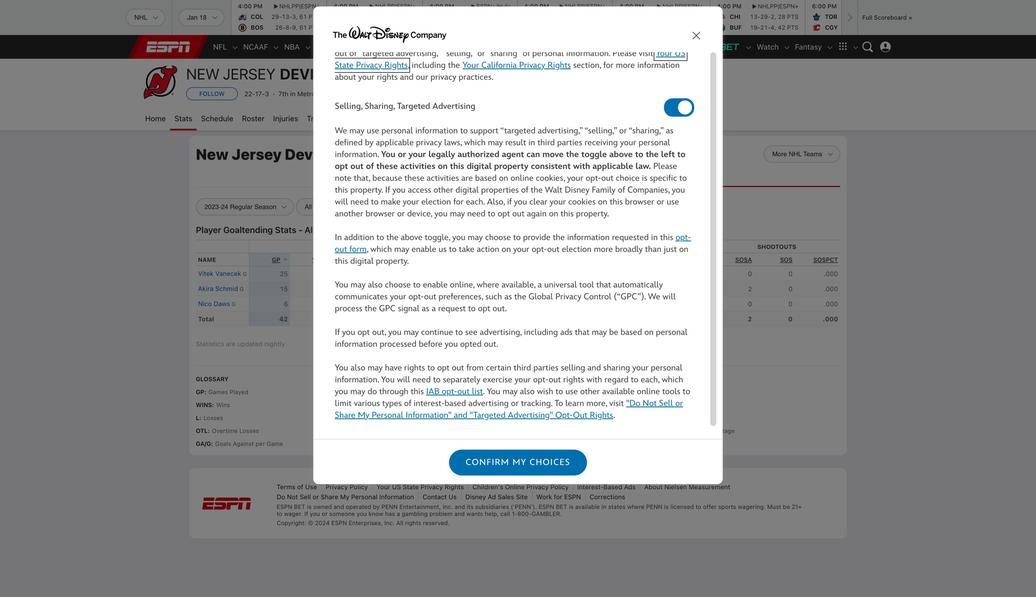 Task type: describe. For each thing, give the bounding box(es) containing it.
ga/g : goals against per game
[[196, 441, 283, 448]]

each.
[[466, 197, 485, 207]]

also inside you also may have rights to opt out from certain third parties selling and sharing your personal information. you will need to separately exercise your opt-out rights with regard to each, which you may do through this
[[351, 363, 366, 373]]

share inside "do not sell or share my personal information" and "targeted advertising" opt-out rights
[[335, 410, 356, 421]]

broadly
[[616, 244, 643, 255]]

0 horizontal spatial 3
[[265, 90, 269, 98]]

enable inside you may also choose to enable online, where available, a universal tool that automatically communicates your opt-out preferences, such as the global privacy control ("gpc"). we will process the gpc signal as a request to opt out.
[[423, 280, 448, 290]]

may left have
[[368, 363, 383, 373]]

pts for 13-29-2, 28 pts
[[788, 13, 799, 20]]

3 inside standings page main content
[[365, 300, 369, 308]]

: for pim
[[643, 389, 645, 396]]

of right properties
[[522, 185, 529, 195]]

to down before
[[428, 363, 435, 373]]

of down the their
[[523, 48, 530, 59]]

choose inside you may also choose to enable online, where available, a universal tool that automatically communicates your opt-out preferences, such as the global privacy control ("gpc"). we will process the gpc signal as a request to opt out.
[[385, 280, 411, 290]]

disney ad sales site
[[466, 493, 528, 501]]

1 horizontal spatial save
[[688, 428, 701, 435]]

access
[[408, 185, 432, 195]]

targeted
[[397, 101, 431, 112]]

global
[[529, 292, 554, 302]]

selling
[[561, 363, 586, 373]]

0 horizontal spatial against
[[233, 441, 254, 448]]

sv%
[[414, 415, 428, 422]]

to right specific
[[680, 173, 687, 184]]

privacy up contact
[[421, 484, 443, 491]]

19-21-4, 42 pts
[[751, 24, 799, 31]]

call
[[501, 511, 511, 518]]

sospct link
[[814, 257, 839, 264]]

advertising," inside some states provide residents (or, in some cases, their authorized agents) with the right to opt out of "targeted advertising," "selling," or "sharing" of personal information. please visit
[[396, 48, 441, 59]]

1 4:00 from the left
[[238, 3, 252, 10]]

your for the bottom the "your us state privacy rights" link
[[377, 484, 391, 491]]

my inside about nielsen measurement do not sell or share my personal information
[[340, 493, 350, 501]]

personal inside some states provide residents (or, in some cases, their authorized agents) with the right to opt out of "targeted advertising," "selling," or "sharing" of personal information. please visit
[[533, 48, 564, 59]]

1 vertical spatial losses
[[240, 428, 259, 435]]

espn bet image
[[692, 43, 741, 51]]

2 4:00 pm from the left
[[334, 3, 359, 10]]

pts for 21-13-8, 50 pts
[[884, 13, 895, 20]]

be inside "if you opt out, you may continue to see advertising, including ads that may be based on personal information processed before you opted out."
[[610, 327, 619, 338]]

automatically
[[614, 280, 663, 290]]

is down work for espn
[[569, 504, 574, 511]]

5 4:00 from the left
[[620, 3, 634, 10]]

if inside please note that, because these activities are based on online cookies, your opt-out choice is specific to this property. if you access other digital properties of the walt disney family of companies, you will need to make your election for each. also, if you clear your cookies on this browser or use another browser or device, you may need to opt out again on this property.
[[386, 185, 390, 195]]

fantasy image
[[827, 44, 834, 51]]

privacy up about
[[356, 60, 382, 71]]

you right "if"
[[514, 197, 528, 207]]

based inside "if you opt out, you may continue to see advertising, including ads that may be based on personal information processed before you opted out."
[[621, 327, 643, 338]]

13- for 4:00 pm
[[282, 13, 292, 20]]

out left again
[[513, 209, 525, 219]]

state for the bottom the "your us state privacy rights" link
[[403, 484, 419, 491]]

rights right have
[[405, 363, 425, 373]]

to up , which may enable us to take action on your opt-out election more broadly than just on this digital property.
[[514, 232, 521, 243]]

information inside "if you opt out, you may continue to see advertising, including ads that may be based on personal information processed before you opted out."
[[335, 339, 378, 350]]

buf
[[730, 24, 742, 31]]

on right just
[[680, 244, 689, 255]]

privacy inside section, for more information about your rights and our privacy practices.
[[431, 72, 457, 83]]

on inside you or your legally authorized agent can move the toggle above to the left to opt out of these activities on this digital property consistent with applicable law.
[[438, 161, 448, 172]]

processed
[[380, 339, 417, 350]]

may up defined
[[350, 126, 365, 136]]

opt inside please note that, because these activities are based on online cookies, your opt-out choice is specific to this property. if you access other digital properties of the walt disney family of companies, you will need to make your election for each. also, if you clear your cookies on this browser or use another browser or device, you may need to opt out again on this property.
[[498, 209, 510, 219]]

42 inside standings page main content
[[279, 316, 288, 323]]

of down "some"
[[350, 48, 357, 59]]

1 vertical spatial goaltending
[[659, 172, 700, 179]]

3 4:00 pm from the left
[[430, 3, 455, 10]]

of inside . you may also wish to use other available online tools to limit various types of interest-based advertising or tracking. to learn more, visit
[[404, 398, 412, 409]]

out down separately at the left bottom of the page
[[458, 387, 470, 397]]

your down access
[[403, 197, 419, 207]]

2 bet from the left
[[556, 504, 568, 511]]

licensed
[[671, 504, 695, 511]]

you down continue
[[445, 339, 458, 350]]

1 vertical spatial property.
[[577, 209, 609, 219]]

do
[[277, 493, 285, 501]]

from
[[467, 363, 484, 373]]

"do not sell or share my personal information" and "targeted advertising" opt-out rights
[[335, 398, 684, 421]]

opt inside you or your legally authorized agent can move the toggle above to the left to opt out of these activities on this digital property consistent with applicable law.
[[335, 161, 348, 172]]

all inside standings page main content
[[305, 225, 315, 235]]

, for including
[[408, 60, 410, 71]]

0 horizontal spatial goaltending
[[224, 225, 273, 235]]

on right again
[[549, 209, 559, 219]]

2 policy from the left
[[551, 484, 569, 491]]

.000 for 15
[[825, 285, 839, 293]]

pts for 15-24-0, 30 pts
[[405, 24, 416, 31]]

61 for 3,
[[300, 13, 307, 20]]

you for also
[[335, 363, 349, 373]]

pts for 26-8-9, 61 pts
[[309, 24, 320, 31]]

state for the topmost the "your us state privacy rights" link
[[335, 60, 354, 71]]

activities inside you or your legally authorized agent can move the toggle above to the left to opt out of these activities on this digital property consistent with applicable law.
[[401, 161, 436, 172]]

espn image
[[202, 498, 251, 510]]

information down cookies
[[568, 232, 610, 243]]

if inside "if you opt out, you may continue to see advertising, including ads that may be based on personal information processed before you opted out."
[[335, 327, 340, 338]]

gambler.
[[532, 511, 562, 518]]

have
[[385, 363, 402, 373]]

stats link
[[170, 107, 197, 130]]

0 vertical spatial inc.
[[443, 504, 453, 511]]

"sharing,"
[[629, 126, 664, 136]]

or down make
[[397, 209, 405, 219]]

2 29- from the left
[[761, 13, 771, 20]]

to inside the we may use personal information to support "targeted advertising," "selling," or "sharing," as defined by applicable privacy laws, which may result in third parties receiving your personal information.
[[461, 126, 468, 136]]

notice of right to opt out of sale/sharing alert dialog
[[314, 6, 723, 484]]

may right ads
[[592, 327, 607, 338]]

1 vertical spatial a
[[432, 304, 436, 314]]

"targeted inside the we may use personal information to support "targeted advertising," "selling," or "sharing," as defined by applicable privacy laws, which may result in third parties receiving your personal information.
[[501, 126, 536, 136]]

cases,
[[492, 36, 513, 47]]

on up properties
[[499, 173, 509, 184]]

where inside you may also choose to enable online, where available, a universal tool that automatically communicates your opt-out preferences, such as the global privacy control ("gpc"). we will process the gpc signal as a request to opt out.
[[477, 280, 500, 290]]

saves
[[426, 402, 443, 409]]

1 vertical spatial your
[[463, 60, 480, 71]]

this down family on the top
[[610, 197, 623, 207]]

advertising
[[433, 101, 476, 112]]

disney inside please note that, because these activities are based on online cookies, your opt-out choice is specific to this property. if you access other digital properties of the walt disney family of companies, you will need to make your election for each. also, if you clear your cookies on this browser or use another browser or device, you may need to opt out again on this property.
[[565, 185, 590, 195]]

played
[[230, 389, 249, 396]]

more inside , which may enable us to take action on your opt-out election more broadly than just on this digital property.
[[594, 244, 613, 255]]

for for section,
[[604, 60, 614, 71]]

gp for gp : games played
[[196, 389, 204, 396]]

1 vertical spatial browser
[[366, 209, 395, 219]]

otl for otl : overtime losses
[[196, 428, 208, 435]]

choice
[[616, 173, 640, 184]]

of down choice
[[618, 185, 626, 195]]

to up to
[[556, 387, 564, 397]]

0 horizontal spatial out
[[482, 13, 506, 30]]

types
[[382, 398, 402, 409]]

wins : wins
[[196, 402, 230, 409]]

may left 'do'
[[351, 387, 366, 397]]

enable inside , which may enable us to take action on your opt-out election more broadly than just on this digital property.
[[412, 244, 437, 255]]

opt- inside "opt- out form"
[[676, 232, 692, 243]]

out up family on the top
[[602, 173, 614, 184]]

0 vertical spatial shootout
[[653, 402, 678, 409]]

espn down interest-
[[565, 493, 582, 501]]

player
[[196, 225, 221, 235]]

pts for 21-18-5, 47 pts
[[884, 24, 895, 31]]

may down support
[[488, 138, 503, 148]]

information inside the we may use personal information to support "targeted advertising," "selling," or "sharing," as defined by applicable privacy laws, which may result in third parties receiving your personal information.
[[416, 126, 458, 136]]

to right addition
[[377, 232, 384, 243]]

7 pm from the left
[[828, 3, 838, 10]]

(or,
[[447, 36, 459, 47]]

0 vertical spatial your us state privacy rights link
[[335, 48, 686, 71]]

tor
[[826, 13, 838, 20]]

rights inside your us state privacy rights
[[385, 60, 408, 71]]

this down note
[[335, 185, 348, 195]]

to down also,
[[488, 209, 496, 219]]

your inside you may also choose to enable online, where available, a universal tool that automatically communicates your opt-out preferences, such as the global privacy control ("gpc"). we will process the gpc signal as a request to opt out.
[[390, 292, 407, 302]]

can
[[527, 149, 540, 160]]

48
[[683, 24, 691, 31]]

0 vertical spatial against
[[698, 402, 719, 409]]

1 horizontal spatial as
[[505, 292, 512, 302]]

privacy up work
[[527, 484, 549, 491]]

you down have
[[382, 375, 395, 385]]

29-13-3, 61 pts
[[272, 13, 320, 20]]

make
[[381, 197, 401, 207]]

"selling," inside some states provide residents (or, in some cases, their authorized agents) with the right to opt out of "targeted advertising," "selling," or "sharing" of personal information. please visit
[[443, 48, 476, 59]]

may inside . you may also wish to use other available online tools to limit various types of interest-based advertising or tracking. to learn more, visit
[[503, 387, 518, 397]]

work
[[537, 493, 553, 501]]

opt inside some states provide residents (or, in some cases, their authorized agents) with the right to opt out of "targeted advertising," "selling," or "sharing" of personal information. please visit
[[668, 36, 681, 47]]

privacy up "do not sell or share my personal information" link
[[326, 484, 348, 491]]

0 vertical spatial save
[[432, 415, 446, 422]]

g for akira schmid
[[240, 286, 244, 292]]

in inside espn bet is owned and operated by penn entertainment, inc. and its subsidiaries ('penn'). espn bet is available in states where penn is licensed to offer sports wagering. must be 21+ to wager. if you or someone you know has a gambling problem and wants help, call 1-800-gambler. copyright: © 2024 espn enterprises, inc. all rights reserved.
[[602, 504, 607, 511]]

is left licensed
[[665, 504, 669, 511]]

move
[[543, 149, 564, 160]]

nba link
[[280, 35, 304, 59]]

espn down someone
[[332, 520, 347, 527]]

devils for new jersey devils goaltending stats 2023-24
[[285, 145, 330, 163]]

6 4:00 from the left
[[717, 3, 731, 10]]

nico
[[198, 300, 212, 308]]

schedule link
[[197, 107, 238, 130]]

addition
[[344, 232, 375, 243]]

2 pm from the left
[[349, 3, 359, 10]]

privacy down global navigation element
[[520, 60, 546, 71]]

this up just
[[661, 232, 674, 243]]

you up processed in the bottom left of the page
[[389, 327, 402, 338]]

which inside the we may use personal information to support "targeted advertising," "selling," or "sharing," as defined by applicable privacy laws, which may result in third parties receiving your personal information.
[[465, 138, 486, 148]]

21- for 21-15-6, 48 pts
[[655, 24, 666, 31]]

5 4:00 pm from the left
[[620, 3, 645, 10]]

more espn image
[[836, 39, 852, 55]]

skating link
[[196, 166, 518, 186]]

rights left section, on the top of page
[[548, 60, 571, 71]]

otl : overtime losses
[[196, 428, 259, 435]]

your up cookies
[[568, 173, 584, 184]]

information
[[380, 493, 414, 501]]

your us state privacy rights for the bottom the "your us state privacy rights" link
[[377, 484, 464, 491]]

21- for 21-13-8, 50 pts
[[847, 13, 857, 20]]

your inside the we may use personal information to support "targeted advertising," "selling," or "sharing," as defined by applicable privacy laws, which may result in third parties receiving your personal information.
[[621, 138, 637, 148]]

personal down selling, sharing, targeted advertising
[[382, 126, 413, 136]]

0 vertical spatial 342
[[537, 285, 549, 293]]

.000 for 25
[[825, 270, 839, 278]]

player goaltending stats - all splits
[[196, 225, 340, 235]]

list
[[472, 387, 483, 397]]

gp for gp
[[272, 257, 281, 264]]

overtime
[[212, 428, 238, 435]]

: for wins
[[212, 402, 214, 409]]

other inside . you may also wish to use other available online tools to limit various types of interest-based advertising or tracking. to learn more, visit
[[581, 387, 600, 397]]

akira
[[198, 285, 214, 293]]

wager.
[[284, 511, 303, 518]]

is left owned
[[307, 504, 312, 511]]

sell inside "do not sell or share my personal information" and "targeted advertising" opt-out rights
[[660, 398, 674, 409]]

digital inside , which may enable us to take action on your opt-out election more broadly than just on this digital property.
[[351, 256, 374, 267]]

iab opt-out list
[[427, 387, 483, 397]]

sv
[[414, 402, 422, 409]]

you for or
[[382, 149, 396, 160]]

new for new jersey devils
[[186, 65, 220, 83]]

0 vertical spatial percentage
[[447, 415, 479, 422]]

1 vertical spatial shootout
[[660, 428, 686, 435]]

you or your legally authorized agent can move the toggle above to the left to opt out of these activities on this digital property consistent with applicable law.
[[335, 149, 686, 172]]

parties inside the we may use personal information to support "targeted advertising," "selling," or "sharing," as defined by applicable privacy laws, which may result in third parties receiving your personal information.
[[558, 138, 583, 148]]

6 4:00 pm from the left
[[717, 3, 742, 10]]

another
[[335, 209, 364, 219]]

vitek vanecek g
[[198, 270, 247, 278]]

0 horizontal spatial as
[[422, 304, 430, 314]]

bos
[[251, 24, 264, 31]]

transactions
[[307, 114, 352, 123]]

espn down do at bottom left
[[277, 504, 293, 511]]

authorized inside you or your legally authorized agent can move the toggle above to the left to opt out of these activities on this digital property consistent with applicable law.
[[458, 149, 500, 160]]

will inside please note that, because these activities are based on online cookies, your opt-out choice is specific to this property. if you access other digital properties of the walt disney family of companies, you will need to make your election for each. also, if you clear your cookies on this browser or use another browser or device, you may need to opt out again on this property.
[[335, 197, 348, 207]]

nba image
[[304, 44, 312, 51]]

advertising
[[469, 398, 509, 409]]

to right 1
[[413, 280, 421, 290]]

this inside you also may have rights to opt out from certain third parties selling and sharing your personal information. you will need to separately exercise your opt-out rights with regard to each, which you may do through this
[[411, 387, 424, 397]]

use
[[305, 484, 317, 491]]

4 pm from the left
[[540, 3, 549, 10]]

to up law.
[[636, 149, 644, 160]]

are inside standings page main content
[[226, 340, 236, 348]]

or inside . you may also wish to use other available online tools to limit various types of interest-based advertising or tracking. to learn more, visit
[[511, 398, 519, 409]]

ott
[[347, 24, 359, 31]]

opt- inside you may also choose to enable online, where available, a universal tool that automatically communicates your opt-out preferences, such as the global privacy control ("gpc"). we will process the gpc signal as a request to opt out.
[[409, 292, 424, 302]]

family
[[592, 185, 616, 195]]

("gpc").
[[614, 292, 646, 302]]

or down companies,
[[657, 197, 665, 207]]

0 horizontal spatial above
[[401, 232, 423, 243]]

opt-
[[556, 410, 574, 421]]

0 vertical spatial losses
[[204, 415, 223, 422]]

states inside espn bet is owned and operated by penn entertainment, inc. and its subsidiaries ('penn'). espn bet is available in states where penn is licensed to offer sports wagering. must be 21+ to wager. if you or someone you know has a gambling problem and wants help, call 1-800-gambler. copyright: © 2024 espn enterprises, inc. all rights reserved.
[[609, 504, 626, 511]]

may up take
[[468, 232, 483, 243]]

personal down "sharing,"
[[639, 138, 671, 148]]

you up © on the bottom of the page
[[310, 511, 320, 518]]

request
[[439, 304, 466, 314]]

the inside some states provide residents (or, in some cases, their authorized agents) with the right to opt out of "targeted advertising," "selling," or "sharing" of personal information. please visit
[[624, 36, 636, 47]]

wants
[[467, 511, 484, 518]]

on down family on the top
[[599, 197, 608, 207]]

you down specific
[[673, 185, 686, 195]]

in inside some states provide residents (or, in some cases, their authorized agents) with the right to opt out of "targeted advertising," "selling," or "sharing" of personal information. please visit
[[461, 36, 468, 47]]

3 pm from the left
[[445, 3, 455, 10]]

privacy inside the we may use personal information to support "targeted advertising," "selling," or "sharing," as defined by applicable privacy laws, which may result in third parties receiving your personal information.
[[416, 138, 442, 148]]

standings page main content
[[190, 136, 847, 460]]

these inside you or your legally authorized agent can move the toggle above to the left to opt out of these activities on this digital property consistent with applicable law.
[[377, 161, 398, 172]]

13- for 6:00 pm
[[857, 13, 867, 20]]

: for sv
[[422, 402, 424, 409]]

your up each,
[[633, 363, 649, 373]]

your up . you may also wish to use other available online tools to limit various types of interest-based advertising or tracking. to learn more, visit
[[515, 375, 531, 385]]

of inside legal footer navigation "element"
[[297, 484, 304, 491]]

21- for 21-18-5, 47 pts
[[847, 24, 857, 31]]

opt- inside please note that, because these activities are based on online cookies, your opt-out choice is specific to this property. if you access other digital properties of the walt disney family of companies, you will need to make your election for each. also, if you clear your cookies on this browser or use another browser or device, you may need to opt out again on this property.
[[586, 173, 602, 184]]

offer
[[704, 504, 717, 511]]

800-
[[518, 511, 532, 518]]

glossary
[[196, 376, 229, 383]]

to up toi : time on ice
[[433, 375, 441, 385]]

please note that, because these activities are based on online cookies, your opt-out choice is specific to this property. if you access other digital properties of the walt disney family of companies, you will need to make your election for each. also, if you clear your cookies on this browser or use another browser or device, you may need to opt out again on this property.
[[335, 161, 687, 219]]

this down cookies
[[561, 209, 574, 219]]

6,
[[676, 24, 682, 31]]

use inside please note that, because these activities are based on online cookies, your opt-out choice is specific to this property. if you access other digital properties of the walt disney family of companies, you will need to make your election for each. also, if you clear your cookies on this browser or use another browser or device, you may need to opt out again on this property.
[[667, 197, 680, 207]]

your inside section, for more information about your rights and our privacy practices.
[[359, 72, 375, 83]]

applicable inside you or your legally authorized agent can move the toggle above to the left to opt out of these activities on this digital property consistent with applicable law.
[[593, 161, 634, 172]]

use inside the we may use personal information to support "targeted advertising," "selling," or "sharing," as defined by applicable privacy laws, which may result in third parties receiving your personal information.
[[367, 126, 379, 136]]

all inside espn bet is owned and operated by penn entertainment, inc. and its subsidiaries ('penn'). espn bet is available in states where penn is licensed to offer sports wagering. must be 21+ to wager. if you or someone you know has a gambling problem and wants help, call 1-800-gambler. copyright: © 2024 espn enterprises, inc. all rights reserved.
[[397, 520, 404, 527]]

election inside , which may enable us to take action on your opt-out election more broadly than just on this digital property.
[[562, 244, 592, 255]]

available inside espn bet is owned and operated by penn entertainment, inc. and its subsidiaries ('penn'). espn bet is available in states where penn is licensed to offer sports wagering. must be 21+ to wager. if you or someone you know has a gambling problem and wants help, call 1-800-gambler. copyright: © 2024 espn enterprises, inc. all rights reserved.
[[576, 504, 600, 511]]

espn bet image
[[746, 44, 753, 51]]

left
[[662, 149, 675, 160]]

that for ads
[[575, 327, 590, 338]]

: for gp
[[204, 389, 206, 396]]

espn down work
[[539, 504, 555, 511]]

to up (or, on the top left of the page
[[436, 13, 450, 30]]

jersey for new jersey devils
[[223, 65, 276, 83]]

1 vertical spatial percentage
[[703, 428, 735, 435]]

of down hulu
[[510, 13, 523, 30]]

online for cookies,
[[511, 173, 534, 184]]

15
[[280, 285, 288, 293]]

0 horizontal spatial need
[[351, 197, 369, 207]]

0 vertical spatial choose
[[486, 232, 511, 243]]

we inside the we may use personal information to support "targeted advertising," "selling," or "sharing," as defined by applicable privacy laws, which may result in third parties receiving your personal information.
[[335, 126, 347, 136]]

again
[[527, 209, 547, 219]]

devils image
[[141, 63, 180, 102]]

scoreboard
[[875, 14, 908, 21]]

in up the than
[[652, 232, 658, 243]]

may up processed in the bottom left of the page
[[404, 327, 419, 338]]

of inside you or your legally authorized agent can move the toggle above to the left to opt out of these activities on this digital property consistent with applicable law.
[[366, 161, 374, 172]]

or inside "do not sell or share my personal information" and "targeted advertising" opt-out rights
[[676, 398, 684, 409]]

continue
[[421, 327, 453, 338]]

you up "enterprises,"
[[357, 511, 367, 518]]

you right device,
[[435, 209, 448, 219]]

0 vertical spatial 42
[[779, 24, 786, 31]]

24-
[[378, 24, 388, 31]]

1 horizontal spatial browser
[[626, 197, 655, 207]]

as inside the we may use personal information to support "targeted advertising," "selling," or "sharing," as defined by applicable privacy laws, which may result in third parties receiving your personal information.
[[666, 126, 674, 136]]

a inside espn bet is owned and operated by penn entertainment, inc. and its subsidiaries ('penn'). espn bet is available in states where penn is licensed to offer sports wagering. must be 21+ to wager. if you or someone you know has a gambling problem and wants help, call 1-800-gambler. copyright: © 2024 espn enterprises, inc. all rights reserved.
[[397, 511, 400, 518]]

rights down selling
[[564, 375, 585, 385]]

to left the "offer"
[[696, 504, 702, 511]]

available inside . you may also wish to use other available online tools to limit various types of interest-based advertising or tracking. to learn more, visit
[[603, 387, 635, 397]]

0 vertical spatial goaltending
[[333, 145, 423, 163]]

»
[[909, 14, 913, 21]]

0 vertical spatial a
[[538, 280, 542, 290]]

rights inside "do not sell or share my personal information" and "targeted advertising" opt-out rights
[[590, 410, 614, 421]]

on down in addition to the above toggle, you may choose to provide the information requested in this
[[502, 244, 511, 255]]

are inside please note that, because these activities are based on online cookies, your opt-out choice is specific to this property. if you access other digital properties of the walt disney family of companies, you will need to make your election for each. also, if you clear your cookies on this browser or use another browser or device, you may need to opt out again on this property.
[[462, 173, 473, 184]]

to left each,
[[631, 375, 639, 385]]

ncaaf
[[243, 42, 268, 51]]

has
[[385, 511, 395, 518]]

or inside you or your legally authorized agent can move the toggle above to the left to opt out of these activities on this digital property consistent with applicable law.
[[398, 149, 407, 160]]

our
[[416, 72, 429, 83]]

states inside some states provide residents (or, in some cases, their authorized agents) with the right to opt out of "targeted advertising," "selling," or "sharing" of personal information. please visit
[[358, 36, 379, 47]]

opt inside you may also choose to enable online, where available, a universal tool that automatically communicates your opt-out preferences, such as the global privacy control ("gpc"). we will process the gpc signal as a request to opt out.
[[478, 304, 491, 314]]

interest-based ads
[[578, 484, 636, 491]]

espn more sports home page image
[[417, 39, 433, 55]]

to right the left
[[678, 149, 686, 160]]

0 vertical spatial including
[[412, 60, 446, 71]]

sosa for sosa : shootout shots against
[[632, 402, 649, 409]]

1
[[406, 285, 410, 293]]

that for tool
[[597, 280, 612, 290]]

: for l
[[200, 415, 202, 422]]

pts for 21-15-6, 48 pts
[[693, 24, 704, 31]]

must
[[768, 504, 782, 511]]

page footer region
[[190, 465, 847, 543]]

ad
[[488, 493, 496, 501]]

you up make
[[393, 185, 406, 195]]

col
[[251, 13, 264, 20]]

we inside you may also choose to enable online, where available, a universal tool that automatically communicates your opt-out preferences, such as the global privacy control ("gpc"). we will process the gpc signal as a request to opt out.
[[649, 292, 661, 302]]

notice of right to opt out of sale/sharing
[[335, 13, 607, 30]]

1 horizontal spatial 342
[[698, 316, 711, 323]]

out inside you may also choose to enable online, where available, a universal tool that automatically communicates your opt-out preferences, such as the global privacy control ("gpc"). we will process the gpc signal as a request to opt out.
[[424, 292, 437, 302]]

also,
[[487, 197, 505, 207]]

to left wager.
[[277, 511, 283, 518]]

laws,
[[445, 138, 462, 148]]

parties inside you also may have rights to opt out from certain third parties selling and sharing your personal information. you will need to separately exercise your opt-out rights with regard to each, which you may do through this
[[534, 363, 559, 373]]

8-
[[286, 24, 292, 31]]

1 vertical spatial provide
[[524, 232, 551, 243]]

this inside you or your legally authorized agent can move the toggle above to the left to opt out of these activities on this digital property consistent with applicable law.
[[450, 161, 465, 172]]

election inside please note that, because these activities are based on online cookies, your opt-out choice is specific to this property. if you access other digital properties of the walt disney family of companies, you will need to make your election for each. also, if you clear your cookies on this browser or use another browser or device, you may need to opt out again on this property.
[[422, 197, 451, 207]]



Task type: locate. For each thing, give the bounding box(es) containing it.
online inside . you may also wish to use other available online tools to limit various types of interest-based advertising or tracking. to learn more, visit
[[637, 387, 660, 397]]

before
[[419, 339, 443, 350]]

of left 30
[[381, 13, 394, 30]]

which
[[465, 138, 486, 148], [371, 244, 392, 255], [662, 375, 684, 385]]

transactions link
[[303, 107, 356, 130]]

2024
[[315, 520, 330, 527]]

wins down splits
[[312, 257, 329, 264]]

information.
[[567, 48, 611, 59], [335, 149, 379, 160], [335, 375, 379, 385]]

if down because
[[386, 185, 390, 195]]

29-
[[272, 13, 282, 20], [761, 13, 771, 20]]

if inside espn bet is owned and operated by penn entertainment, inc. and its subsidiaries ('penn'). espn bet is available in states where penn is licensed to offer sports wagering. must be 21+ to wager. if you or someone you know has a gambling problem and wants help, call 1-800-gambler. copyright: © 2024 espn enterprises, inc. all rights reserved.
[[305, 511, 308, 518]]

3.26
[[436, 285, 450, 293]]

28
[[779, 13, 786, 20]]

out inside some states provide residents (or, in some cases, their authorized agents) with the right to opt out of "targeted advertising," "selling," or "sharing" of personal information. please visit
[[335, 48, 347, 59]]

state inside the "your us state privacy rights" link
[[335, 60, 354, 71]]

.000 for 6
[[825, 300, 839, 308]]

2 horizontal spatial use
[[667, 197, 680, 207]]

in inside the we may use personal information to support "targeted advertising," "selling," or "sharing," as defined by applicable privacy laws, which may result in third parties receiving your personal information.
[[529, 138, 536, 148]]

where inside espn bet is owned and operated by penn entertainment, inc. and its subsidiaries ('penn'). espn bet is available in states where penn is licensed to offer sports wagering. must be 21+ to wager. if you or someone you know has a gambling problem and wants help, call 1-800-gambler. copyright: © 2024 espn enterprises, inc. all rights reserved.
[[628, 504, 645, 511]]

: down wins : wins
[[200, 415, 202, 422]]

1 vertical spatial stats
[[426, 145, 465, 163]]

available
[[603, 387, 635, 397], [576, 504, 600, 511]]

more right section, on the top of page
[[616, 60, 635, 71]]

gambling
[[402, 511, 428, 518]]

personal inside "if you opt out, you may continue to see advertising, including ads that may be based on personal information processed before you opted out."
[[657, 327, 688, 338]]

opt inside you also may have rights to opt out from certain third parties selling and sharing your personal information. you will need to separately exercise your opt-out rights with regard to each, which you may do through this
[[438, 363, 450, 373]]

755:32
[[486, 285, 508, 293]]

1 horizontal spatial states
[[609, 504, 626, 511]]

. down regard
[[614, 410, 616, 421]]

1 horizontal spatial not
[[643, 398, 657, 409]]

use down specific
[[667, 197, 680, 207]]

minutes
[[670, 389, 692, 396]]

: for sv%
[[428, 415, 430, 422]]

29- up 26-
[[272, 13, 282, 20]]

50
[[875, 13, 882, 20]]

.000 for 42
[[823, 316, 839, 323]]

children's
[[473, 484, 504, 491]]

will up another
[[335, 197, 348, 207]]

2 vertical spatial a
[[397, 511, 400, 518]]

g inside nico daws g
[[232, 301, 236, 307]]

for inside legal footer navigation "element"
[[554, 493, 563, 501]]

state up about
[[335, 60, 354, 71]]

opt- inside , which may enable us to take action on your opt-out election more broadly than just on this digital property.
[[532, 244, 548, 255]]

tab list
[[196, 165, 841, 187]]

l for l : losses
[[196, 415, 200, 422]]

is down law.
[[642, 173, 648, 184]]

visit inside . you may also wish to use other available online tools to limit various types of interest-based advertising or tracking. to learn more, visit
[[610, 398, 624, 409]]

digital down form at the left of page
[[351, 256, 374, 267]]

your up signal
[[390, 292, 407, 302]]

1 vertical spatial where
[[628, 504, 645, 511]]

0 horizontal spatial where
[[477, 280, 500, 290]]

1 horizontal spatial which
[[465, 138, 486, 148]]

0 vertical spatial g
[[243, 271, 247, 277]]

otl for otl
[[398, 257, 410, 264]]

2 horizontal spatial need
[[468, 209, 486, 219]]

more,
[[587, 398, 608, 409]]

1 vertical spatial are
[[226, 340, 236, 348]]

more espn image
[[853, 44, 860, 51]]

inc. down has
[[385, 520, 395, 527]]

be up sharing
[[610, 327, 619, 338]]

provide inside some states provide residents (or, in some cases, their authorized agents) with the right to opt out of "targeted advertising," "selling," or "sharing" of personal information. please visit
[[382, 36, 409, 47]]

home
[[145, 114, 166, 123]]

1 vertical spatial against
[[233, 441, 254, 448]]

please inside some states provide residents (or, in some cases, their authorized agents) with the right to opt out of "targeted advertising," "selling," or "sharing" of personal information. please visit
[[613, 48, 637, 59]]

take
[[459, 244, 475, 255]]

opt
[[668, 36, 681, 47], [335, 161, 348, 172], [498, 209, 510, 219], [478, 304, 491, 314], [358, 327, 370, 338], [438, 363, 450, 373]]

sell inside about nielsen measurement do not sell or share my personal information
[[300, 493, 311, 501]]

pim up the "do
[[632, 389, 643, 396]]

espn bet is owned and operated by penn entertainment, inc. and its subsidiaries ('penn'). espn bet is available in states where penn is licensed to offer sports wagering. must be 21+ to wager. if you or someone you know has a gambling problem and wants help, call 1-800-gambler. copyright: © 2024 espn enterprises, inc. all rights reserved.
[[277, 504, 803, 527]]

your inside legal footer navigation "element"
[[377, 484, 391, 491]]

, for which
[[367, 244, 369, 255]]

your inside , which may enable us to take action on your opt-out election more broadly than just on this digital property.
[[514, 244, 530, 255]]

above down receiving
[[610, 149, 633, 160]]

2 61 from the top
[[300, 24, 307, 31]]

42 down 6
[[279, 316, 288, 323]]

sell down use
[[300, 493, 311, 501]]

your down walt
[[550, 197, 566, 207]]

0 horizontal spatial which
[[371, 244, 392, 255]]

: left penalty
[[643, 389, 645, 396]]

choices
[[530, 457, 571, 468]]

action
[[477, 244, 500, 255]]

information up laws,
[[416, 126, 458, 136]]

, inside , which may enable us to take action on your opt-out election more broadly than just on this digital property.
[[367, 244, 369, 255]]

: left wins at the left of the page
[[212, 402, 214, 409]]

for right work
[[554, 493, 563, 501]]

: for toi
[[424, 389, 426, 396]]

pts right 50
[[884, 13, 895, 20]]

devils for new jersey devils
[[280, 65, 332, 83]]

shootout down pim : penalty minutes
[[653, 402, 678, 409]]

8,
[[867, 13, 873, 20]]

0 vertical spatial we
[[335, 126, 347, 136]]

1 horizontal spatial losses
[[240, 428, 259, 435]]

advertising," up 'move'
[[538, 126, 583, 136]]

2 for 342
[[748, 316, 753, 323]]

1 horizontal spatial if
[[335, 327, 340, 338]]

4:00 up notice
[[334, 3, 348, 10]]

not inside about nielsen measurement do not sell or share my personal information
[[287, 493, 298, 501]]

your us state privacy rights for the topmost the "your us state privacy rights" link
[[335, 48, 686, 71]]

ncaaf image
[[273, 44, 280, 51]]

1 policy from the left
[[350, 484, 368, 491]]

0 vertical spatial wins
[[312, 257, 329, 264]]

1 vertical spatial us
[[392, 484, 401, 491]]

based
[[604, 484, 623, 491]]

l for l
[[366, 257, 369, 264]]

of left use
[[297, 484, 304, 491]]

1 vertical spatial if
[[335, 327, 340, 338]]

nhlpp|espn+ up the 48
[[663, 3, 704, 10]]

to inside , which may enable us to take action on your opt-out election more broadly than just on this digital property.
[[449, 244, 457, 255]]

2 vertical spatial also
[[520, 387, 535, 397]]

these inside please note that, because these activities are based on online cookies, your opt-out choice is specific to this property. if you access other digital properties of the walt disney family of companies, you will need to make your election for each. also, if you clear your cookies on this browser or use another browser or device, you may need to opt out again on this property.
[[405, 173, 425, 184]]

a right has
[[397, 511, 400, 518]]

daws
[[214, 300, 230, 308]]

sosa for sosa
[[736, 257, 753, 264]]

out. down such
[[493, 304, 507, 314]]

pts right the 48
[[693, 24, 704, 31]]

may
[[350, 126, 365, 136], [488, 138, 503, 148], [450, 209, 465, 219], [468, 232, 483, 243], [395, 244, 410, 255], [351, 280, 366, 290], [404, 327, 419, 338], [592, 327, 607, 338], [368, 363, 383, 373], [351, 387, 366, 397], [503, 387, 518, 397]]

new jersey devils goaltending stats 2023-24
[[196, 145, 535, 163]]

2 horizontal spatial stats
[[426, 145, 465, 163]]

g for vitek vanecek
[[243, 271, 247, 277]]

control
[[584, 292, 612, 302]]

: for ga/g
[[211, 441, 213, 448]]

1 vertical spatial digital
[[456, 185, 479, 195]]

0 horizontal spatial sosa
[[632, 402, 649, 409]]

2 penn from the left
[[647, 504, 663, 511]]

1 horizontal spatial these
[[405, 173, 425, 184]]

.000
[[825, 270, 839, 278], [825, 285, 839, 293], [825, 300, 839, 308], [823, 316, 839, 323]]

1 horizontal spatial third
[[538, 138, 555, 148]]

0 horizontal spatial are
[[226, 340, 236, 348]]

which inside you also may have rights to opt out from certain third parties selling and sharing your personal information. you will need to separately exercise your opt-out rights with regard to each, which you may do through this
[[662, 375, 684, 385]]

21- left 5,
[[847, 24, 857, 31]]

available,
[[502, 280, 536, 290]]

0 vertical spatial applicable
[[376, 138, 414, 148]]

watch image
[[784, 44, 791, 51]]

1 horizontal spatial more
[[616, 60, 635, 71]]

the walt disney company logo image
[[333, 26, 447, 43]]

4:00 pm up 21-15-6, 48 pts link
[[620, 3, 645, 10]]

4 nhlpp|espn+ from the left
[[663, 3, 704, 10]]

jersey up 22-
[[223, 65, 276, 83]]

2 horizontal spatial 13-
[[857, 13, 867, 20]]

your
[[657, 48, 673, 59], [463, 60, 480, 71], [377, 484, 391, 491]]

including inside "if you opt out, you may continue to see advertising, including ads that may be based on personal information processed before you opted out."
[[524, 327, 558, 338]]

4 4:00 from the left
[[525, 3, 539, 10]]

new
[[186, 65, 220, 83], [196, 145, 229, 163]]

activities up access
[[401, 161, 436, 172]]

0 horizontal spatial based
[[445, 398, 466, 409]]

home link
[[141, 107, 170, 130]]

2 horizontal spatial based
[[621, 327, 643, 338]]

0 vertical spatial stats
[[175, 114, 193, 123]]

1 vertical spatial out.
[[484, 339, 499, 350]]

need down the each.
[[468, 209, 486, 219]]

my
[[358, 410, 370, 421], [513, 457, 527, 468], [340, 493, 350, 501]]

1 horizontal spatial for
[[554, 493, 563, 501]]

my down privacy policy on the bottom of the page
[[340, 493, 350, 501]]

with
[[606, 36, 622, 47], [574, 161, 591, 172], [587, 375, 603, 385]]

stats
[[175, 114, 193, 123], [426, 145, 465, 163], [275, 225, 297, 235]]

1 vertical spatial by
[[373, 504, 380, 511]]

1 4:00 pm from the left
[[238, 3, 263, 10]]

. for .
[[614, 410, 616, 421]]

pts for 29-13-3, 61 pts
[[309, 13, 320, 20]]

out inside , which may enable us to take action on your opt-out election more broadly than just on this digital property.
[[548, 244, 560, 255]]

0 vertical spatial as
[[666, 126, 674, 136]]

updated
[[238, 340, 263, 348]]

disney up "its"
[[466, 493, 486, 501]]

2 4:00 from the left
[[334, 3, 348, 10]]

1 nhlpp|espn+ from the left
[[279, 3, 320, 10]]

2 vertical spatial if
[[305, 511, 308, 518]]

switch inside notice of right to opt out of sale/sharing alert dialog
[[665, 98, 695, 117]]

authorized inside some states provide residents (or, in some cases, their authorized agents) with the right to opt out of "targeted advertising," "selling," or "sharing" of personal information. please visit
[[535, 36, 574, 47]]

61
[[300, 13, 307, 20], [300, 24, 307, 31]]

out up separately at the left bottom of the page
[[452, 363, 464, 373]]

3 13- from the left
[[857, 13, 867, 20]]

save
[[432, 415, 446, 422], [688, 428, 701, 435]]

fantasy link
[[791, 35, 827, 59]]

personal inside "do not sell or share my personal information" and "targeted advertising" opt-out rights
[[372, 410, 404, 421]]

sharing
[[604, 363, 631, 373]]

visit inside some states provide residents (or, in some cases, their authorized agents) with the right to opt out of "targeted advertising," "selling," or "sharing" of personal information. please visit
[[639, 48, 654, 59]]

or
[[478, 48, 486, 59], [620, 126, 627, 136], [398, 149, 407, 160], [657, 197, 665, 207], [397, 209, 405, 219], [511, 398, 519, 409], [676, 398, 684, 409], [313, 493, 319, 501], [322, 511, 328, 518]]

sv% : save percentage
[[414, 415, 479, 422]]

nfl link
[[209, 35, 232, 59]]

may up otl link
[[395, 244, 410, 255]]

1 vertical spatial inc.
[[385, 520, 395, 527]]

you inside you or your legally authorized agent can move the toggle above to the left to opt out of these activities on this digital property consistent with applicable law.
[[382, 149, 396, 160]]

also
[[368, 280, 383, 290], [351, 363, 366, 373], [520, 387, 535, 397]]

0 horizontal spatial state
[[335, 60, 354, 71]]

nfl image
[[232, 44, 239, 51]]

to inside "if you opt out, you may continue to see advertising, including ads that may be based on personal information processed before you opted out."
[[456, 327, 463, 338]]

61 right 3,
[[300, 13, 307, 20]]

to down preferences,
[[468, 304, 476, 314]]

property. right l link
[[376, 256, 409, 267]]

1 horizontal spatial 3
[[365, 300, 369, 308]]

visit
[[639, 48, 654, 59], [610, 398, 624, 409]]

1 vertical spatial choose
[[385, 280, 411, 290]]

disney inside legal footer navigation "element"
[[466, 493, 486, 501]]

1 horizontal spatial stats
[[275, 225, 297, 235]]

1 horizontal spatial otl
[[398, 257, 410, 264]]

you inside . you may also wish to use other available online tools to limit various types of interest-based advertising or tracking. to learn more, visit
[[487, 387, 501, 397]]

may inside please note that, because these activities are based on online cookies, your opt-out choice is specific to this property. if you access other digital properties of the walt disney family of companies, you will need to make your election for each. also, if you clear your cookies on this browser or use another browser or device, you may need to opt out again on this property.
[[450, 209, 465, 219]]

out. down advertising,
[[484, 339, 499, 350]]

"selling," inside the we may use personal information to support "targeted advertising," "selling," or "sharing," as defined by applicable privacy laws, which may result in third parties receiving your personal information.
[[585, 126, 617, 136]]

pm up the sale/sharing
[[540, 3, 549, 10]]

0 horizontal spatial other
[[434, 185, 454, 195]]

1 vertical spatial election
[[562, 244, 592, 255]]

0 horizontal spatial gp
[[196, 389, 204, 396]]

pts right 28
[[788, 13, 799, 20]]

personal up operated
[[351, 493, 378, 501]]

. for . you may also wish to use other available online tools to limit various types of interest-based advertising or tracking. to learn more, visit
[[483, 387, 485, 397]]

0 horizontal spatial more
[[594, 244, 613, 255]]

0 vertical spatial share
[[335, 410, 356, 421]]

or up 2024 on the left bottom of page
[[322, 511, 328, 518]]

such
[[486, 292, 502, 302]]

you inside you may also choose to enable online, where available, a universal tool that automatically communicates your opt-out preferences, such as the global privacy control ("gpc"). we will process the gpc signal as a request to opt out.
[[335, 280, 349, 290]]

for right section, on the top of page
[[604, 60, 614, 71]]

your down 21-15-6, 48 pts
[[657, 48, 673, 59]]

21- down 2,
[[761, 24, 771, 31]]

0 vertical spatial all
[[305, 225, 315, 235]]

out. inside you may also choose to enable online, where available, a universal tool that automatically communicates your opt-out preferences, such as the global privacy control ("gpc"). we will process the gpc signal as a request to opt out.
[[493, 304, 507, 314]]

6 pm from the left
[[733, 3, 742, 10]]

may inside , which may enable us to take action on your opt-out election more broadly than just on this digital property.
[[395, 244, 410, 255]]

and inside section, for more information about your rights and our privacy practices.
[[400, 72, 414, 83]]

1 vertical spatial your us state privacy rights link
[[377, 484, 464, 491]]

('penn').
[[511, 504, 537, 511]]

1 vertical spatial "selling,"
[[585, 126, 617, 136]]

section,
[[574, 60, 602, 71]]

2 15- from the left
[[666, 24, 676, 31]]

privacy
[[356, 60, 382, 71], [520, 60, 546, 71], [556, 292, 582, 302], [326, 484, 348, 491], [421, 484, 443, 491], [527, 484, 549, 491]]

sosa right pim link
[[736, 257, 753, 264]]

privacy right our on the top left
[[431, 72, 457, 83]]

signal
[[398, 304, 420, 314]]

or inside some states provide residents (or, in some cases, their authorized agents) with the right to opt out of "targeted advertising," "selling," or "sharing" of personal information. please visit
[[478, 48, 486, 59]]

your for the topmost the "your us state privacy rights" link
[[657, 48, 673, 59]]

29- up "4," on the right
[[761, 13, 771, 20]]

0 vertical spatial need
[[351, 197, 369, 207]]

0 horizontal spatial disney
[[466, 493, 486, 501]]

1 vertical spatial please
[[654, 161, 678, 172]]

personal inside about nielsen measurement do not sell or share my personal information
[[351, 493, 378, 501]]

1 pm from the left
[[254, 3, 263, 10]]

0 horizontal spatial be
[[610, 327, 619, 338]]

0 vertical spatial property.
[[351, 185, 383, 195]]

0 vertical spatial use
[[367, 126, 379, 136]]

including left ads
[[524, 327, 558, 338]]

this inside , which may enable us to take action on your opt-out election more broadly than just on this digital property.
[[335, 256, 348, 267]]

contact us link
[[423, 493, 457, 501]]

support
[[470, 126, 499, 136]]

1 horizontal spatial percentage
[[703, 428, 735, 435]]

that inside "if you opt out, you may continue to see advertising, including ads that may be based on personal information processed before you opted out."
[[575, 327, 590, 338]]

you inside you also may have rights to opt out from certain third parties selling and sharing your personal information. you will need to separately exercise your opt-out rights with regard to each, which you may do through this
[[335, 387, 348, 397]]

global navigation element
[[141, 35, 896, 59]]

0 horizontal spatial including
[[412, 60, 446, 71]]

pim : penalty minutes
[[632, 389, 692, 396]]

time
[[428, 389, 442, 396]]

schmid
[[215, 285, 238, 293]]

universal
[[545, 280, 577, 290]]

you for may
[[335, 280, 349, 290]]

against left the per
[[233, 441, 254, 448]]

1 15- from the left
[[368, 24, 378, 31]]

division
[[338, 90, 362, 98]]

advertising," inside the we may use personal information to support "targeted advertising," "selling," or "sharing," as defined by applicable privacy laws, which may result in third parties receiving your personal information.
[[538, 126, 583, 136]]

name
[[198, 257, 216, 264]]

may inside you may also choose to enable online, where available, a universal tool that automatically communicates your opt-out preferences, such as the global privacy control ("gpc"). we will process the gpc signal as a request to opt out.
[[351, 280, 366, 290]]

: for otl
[[208, 428, 210, 435]]

, including the your california privacy rights
[[408, 60, 571, 71]]

opt- out form link
[[335, 232, 692, 255]]

sos link
[[781, 257, 793, 264]]

for inside section, for more information about your rights and our privacy practices.
[[604, 60, 614, 71]]

applicable inside the we may use personal information to support "targeted advertising," "selling," or "sharing," as defined by applicable privacy laws, which may result in third parties receiving your personal information.
[[376, 138, 414, 148]]

my inside confirm my choices button
[[513, 457, 527, 468]]

other inside please note that, because these activities are based on online cookies, your opt-out choice is specific to this property. if you access other digital properties of the walt disney family of companies, you will need to make your election for each. also, if you clear your cookies on this browser or use another browser or device, you may need to opt out again on this property.
[[434, 185, 454, 195]]

1 bet from the left
[[294, 504, 306, 511]]

share up owned
[[321, 493, 339, 501]]

new up follow
[[186, 65, 220, 83]]

third inside the we may use personal information to support "targeted advertising," "selling," or "sharing," as defined by applicable privacy laws, which may result in third parties receiving your personal information.
[[538, 138, 555, 148]]

switch
[[665, 98, 695, 117]]

pts for 19-21-4, 42 pts
[[788, 24, 799, 31]]

share inside about nielsen measurement do not sell or share my personal information
[[321, 493, 339, 501]]

"targeted down the walt disney company logo
[[359, 48, 394, 59]]

g for nico daws
[[232, 301, 236, 307]]

legal footer navigation element
[[273, 482, 822, 527]]

2 13- from the left
[[751, 13, 761, 20]]

us for the topmost the "your us state privacy rights" link
[[675, 48, 686, 59]]

rights inside legal footer navigation "element"
[[445, 484, 464, 491]]

out up wish
[[549, 375, 561, 385]]

digital up properties
[[467, 161, 492, 172]]

3 nhlpp|espn+ from the left
[[565, 3, 606, 10]]

full scoreboard » link
[[858, 0, 918, 35]]

pim for pim : penalty minutes
[[632, 389, 643, 396]]

0 vertical spatial will
[[335, 197, 348, 207]]

61 for 9,
[[300, 24, 307, 31]]

if you opt out, you may continue to see advertising, including ads that may be based on personal information processed before you opted out.
[[335, 327, 688, 350]]

out inside you or your legally authorized agent can move the toggle above to the left to opt out of these activities on this digital property consistent with applicable law.
[[351, 161, 364, 172]]

0 horizontal spatial available
[[576, 504, 600, 511]]

0 vertical spatial activities
[[401, 161, 436, 172]]

0 horizontal spatial provide
[[382, 36, 409, 47]]

0 vertical spatial sosa
[[736, 257, 753, 264]]

skating
[[344, 172, 370, 180]]

1 61 from the top
[[300, 13, 307, 20]]

1 vertical spatial online
[[637, 387, 660, 397]]

based inside please note that, because these activities are based on online cookies, your opt-out choice is specific to this property. if you access other digital properties of the walt disney family of companies, you will need to make your election for each. also, if you clear your cookies on this browser or use another browser or device, you may need to opt out again on this property.
[[476, 173, 497, 184]]

election up device,
[[422, 197, 451, 207]]

1 horizontal spatial policy
[[551, 484, 569, 491]]

will inside you may also choose to enable online, where available, a universal tool that automatically communicates your opt-out preferences, such as the global privacy control ("gpc"). we will process the gpc signal as a request to opt out.
[[663, 292, 676, 302]]

need inside you also may have rights to opt out from certain third parties selling and sharing your personal information. you will need to separately exercise your opt-out rights with regard to each, which you may do through this
[[413, 375, 431, 385]]

on
[[438, 161, 448, 172], [499, 173, 509, 184], [599, 197, 608, 207], [549, 209, 559, 219], [502, 244, 511, 255], [680, 244, 689, 255], [645, 327, 654, 338]]

you may also choose to enable online, where available, a universal tool that automatically communicates your opt-out preferences, such as the global privacy control ("gpc"). we will process the gpc signal as a request to opt out.
[[335, 280, 676, 314]]

wins for wins
[[312, 257, 329, 264]]

pts right 30
[[405, 24, 416, 31]]

and inside "do not sell or share my personal information" and "targeted advertising" opt-out rights
[[454, 410, 468, 421]]

21-15-6, 48 pts link
[[620, 12, 704, 32]]

pm
[[254, 3, 263, 10], [349, 3, 359, 10], [445, 3, 455, 10], [540, 3, 549, 10], [635, 3, 645, 10], [733, 3, 742, 10], [828, 3, 838, 10]]

in right 7th
[[290, 90, 296, 98]]

or left "sharing,"
[[620, 126, 627, 136]]

with inside you or your legally authorized agent can move the toggle above to the left to opt out of these activities on this digital property consistent with applicable law.
[[574, 161, 591, 172]]

your inside your us state privacy rights
[[657, 48, 673, 59]]

us
[[449, 493, 457, 501]]

1 vertical spatial gp
[[196, 389, 204, 396]]

if
[[508, 197, 512, 207]]

to up shots
[[683, 387, 691, 397]]

opt inside "if you opt out, you may continue to see advertising, including ads that may be based on personal information processed before you opted out."
[[358, 327, 370, 338]]

more inside section, for more information about your rights and our privacy practices.
[[616, 60, 635, 71]]

: for sosa
[[649, 402, 651, 409]]

1 penn from the left
[[382, 504, 398, 511]]

also left have
[[351, 363, 366, 373]]

1-
[[512, 511, 518, 518]]

0 horizontal spatial sell
[[300, 493, 311, 501]]

your left the legally
[[409, 149, 426, 160]]

0 vertical spatial privacy
[[431, 72, 457, 83]]

with inside some states provide residents (or, in some cases, their authorized agents) with the right to opt out of "targeted advertising," "selling," or "sharing" of personal information. please visit
[[606, 36, 622, 47]]

0 horizontal spatial authorized
[[458, 149, 500, 160]]

losses
[[204, 415, 223, 422], [240, 428, 259, 435]]

1 horizontal spatial please
[[654, 161, 678, 172]]

your up practices.
[[463, 60, 480, 71]]

g inside vitek vanecek g
[[243, 271, 247, 277]]

also up communicates
[[368, 280, 383, 290]]

enable
[[412, 244, 437, 255], [423, 280, 448, 290]]

new for new jersey devils goaltending stats 2023-24
[[196, 145, 229, 163]]

tab list containing goaltending
[[196, 165, 841, 187]]

with inside you also may have rights to opt out from certain third parties selling and sharing your personal information. you will need to separately exercise your opt-out rights with regard to each, which you may do through this
[[587, 375, 603, 385]]

state inside legal footer navigation "element"
[[403, 484, 419, 491]]

use up new jersey devils goaltending stats 2023-24
[[367, 126, 379, 136]]

or inside espn bet is owned and operated by penn entertainment, inc. and its subsidiaries ('penn'). espn bet is available in states where penn is licensed to offer sports wagering. must be 21+ to wager. if you or someone you know has a gambling problem and wants help, call 1-800-gambler. copyright: © 2024 espn enterprises, inc. all rights reserved.
[[322, 511, 328, 518]]

percentage
[[447, 415, 479, 422], [703, 428, 735, 435]]

us for the bottom the "your us state privacy rights" link
[[392, 484, 401, 491]]

based inside . you may also wish to use other available online tools to limit various types of interest-based advertising or tracking. to learn more, visit
[[445, 398, 466, 409]]

1 vertical spatial l
[[196, 415, 200, 422]]

2 vertical spatial stats
[[275, 225, 297, 235]]

2 for 2
[[749, 285, 753, 293]]

we
[[335, 126, 347, 136], [649, 292, 661, 302]]

5 nhlpp|espn+ from the left
[[758, 3, 799, 10]]

1 29- from the left
[[272, 13, 282, 20]]

1 vertical spatial devils
[[285, 145, 330, 163]]

25
[[280, 270, 288, 278]]

may up communicates
[[351, 280, 366, 290]]

also inside you may also choose to enable online, where available, a universal tool that automatically communicates your opt-out preferences, such as the global privacy control ("gpc"). we will process the gpc signal as a request to opt out.
[[368, 280, 383, 290]]

1 horizontal spatial that
[[597, 280, 612, 290]]

your us state privacy rights inside notice of right to opt out of sale/sharing alert dialog
[[335, 48, 686, 71]]

for for work
[[554, 493, 563, 501]]

to left make
[[371, 197, 379, 207]]

3 4:00 from the left
[[430, 3, 444, 10]]

measurement
[[689, 484, 731, 491]]

1 vertical spatial which
[[371, 244, 392, 255]]

0 horizontal spatial 13-
[[282, 13, 292, 20]]

1 horizontal spatial 15-
[[666, 24, 676, 31]]

game
[[267, 441, 283, 448]]

pim for pim
[[700, 257, 711, 264]]

1 horizontal spatial 13-
[[751, 13, 761, 20]]

new inside standings page main content
[[196, 145, 229, 163]]

42
[[779, 24, 786, 31], [279, 316, 288, 323]]

5 pm from the left
[[635, 3, 645, 10]]

profile management image
[[881, 42, 892, 52]]

wins for wins : wins
[[196, 402, 212, 409]]

2 nhlpp|espn+ from the left
[[375, 3, 416, 10]]

. inside . you may also wish to use other available online tools to limit various types of interest-based advertising or tracking. to learn more, visit
[[483, 387, 485, 397]]

2 horizontal spatial for
[[604, 60, 614, 71]]

4 4:00 pm from the left
[[525, 3, 549, 10]]

policy up work for espn link
[[551, 484, 569, 491]]

1 vertical spatial 61
[[300, 24, 307, 31]]

2 horizontal spatial which
[[662, 375, 684, 385]]

1 horizontal spatial ,
[[408, 60, 410, 71]]

354:20
[[486, 300, 508, 308]]

corrections link
[[590, 493, 626, 501]]

please inside please note that, because these activities are based on online cookies, your opt-out choice is specific to this property. if you access other digital properties of the walt disney family of companies, you will need to make your election for each. also, if you clear your cookies on this browser or use another browser or device, you may need to opt out again on this property.
[[654, 161, 678, 172]]

jersey for new jersey devils goaltending stats 2023-24
[[232, 145, 282, 163]]

also inside . you may also wish to use other available online tools to limit various types of interest-based advertising or tracking. to learn more, visit
[[520, 387, 535, 397]]

1 13- from the left
[[282, 13, 292, 20]]

you down process
[[342, 327, 356, 338]]

will up through
[[397, 375, 410, 385]]

your
[[359, 72, 375, 83], [621, 138, 637, 148], [409, 149, 426, 160], [568, 173, 584, 184], [403, 197, 419, 207], [550, 197, 566, 207], [514, 244, 530, 255], [390, 292, 407, 302], [633, 363, 649, 373], [515, 375, 531, 385]]

jersey inside standings page main content
[[232, 145, 282, 163]]

ads
[[561, 327, 573, 338]]

browser down make
[[366, 209, 395, 219]]

1 vertical spatial share
[[321, 493, 339, 501]]

your inside you or your legally authorized agent can move the toggle above to the left to opt out of these activities on this digital property consistent with applicable law.
[[409, 149, 426, 160]]

2 vertical spatial g
[[232, 301, 236, 307]]

1 vertical spatial with
[[574, 161, 591, 172]]

2 vertical spatial which
[[662, 375, 684, 385]]

l down wins : wins
[[196, 415, 200, 422]]

1 horizontal spatial 42
[[779, 24, 786, 31]]

for inside please note that, because these activities are based on online cookies, your opt-out choice is specific to this property. if you access other digital properties of the walt disney family of companies, you will need to make your election for each. also, if you clear your cookies on this browser or use another browser or device, you may need to opt out again on this property.
[[454, 197, 464, 207]]

penalty
[[647, 389, 668, 396]]

you up take
[[453, 232, 466, 243]]

is inside please note that, because these activities are based on online cookies, your opt-out choice is specific to this property. if you access other digital properties of the walt disney family of companies, you will need to make your election for each. also, if you clear your cookies on this browser or use another browser or device, you may need to opt out again on this property.
[[642, 173, 648, 184]]

1 vertical spatial that
[[575, 327, 590, 338]]

rights inside section, for more information about your rights and our privacy practices.
[[377, 72, 398, 83]]

0 vertical spatial these
[[377, 161, 398, 172]]

information"
[[406, 410, 452, 421]]

information down right
[[638, 60, 680, 71]]

wins up l : losses
[[196, 402, 212, 409]]

your up information
[[377, 484, 391, 491]]

wins
[[216, 402, 230, 409]]

2 vertical spatial use
[[566, 387, 578, 397]]

new jersey devils
[[186, 65, 332, 83]]

nielsen
[[665, 484, 688, 491]]

online for tools
[[637, 387, 660, 397]]

2 vertical spatial property.
[[376, 256, 409, 267]]

which inside , which may enable us to take action on your opt-out election more broadly than just on this digital property.
[[371, 244, 392, 255]]

jersey down roster link
[[232, 145, 282, 163]]

stats left the -
[[275, 225, 297, 235]]

2 horizontal spatial your
[[657, 48, 673, 59]]

information. inside you also may have rights to opt out from certain third parties selling and sharing your personal information. you will need to separately exercise your opt-out rights with regard to each, which you may do through this
[[335, 375, 379, 385]]

2 vertical spatial goaltending
[[224, 225, 273, 235]]



Task type: vqa. For each thing, say whether or not it's contained in the screenshot.
privacy to the bottom
yes



